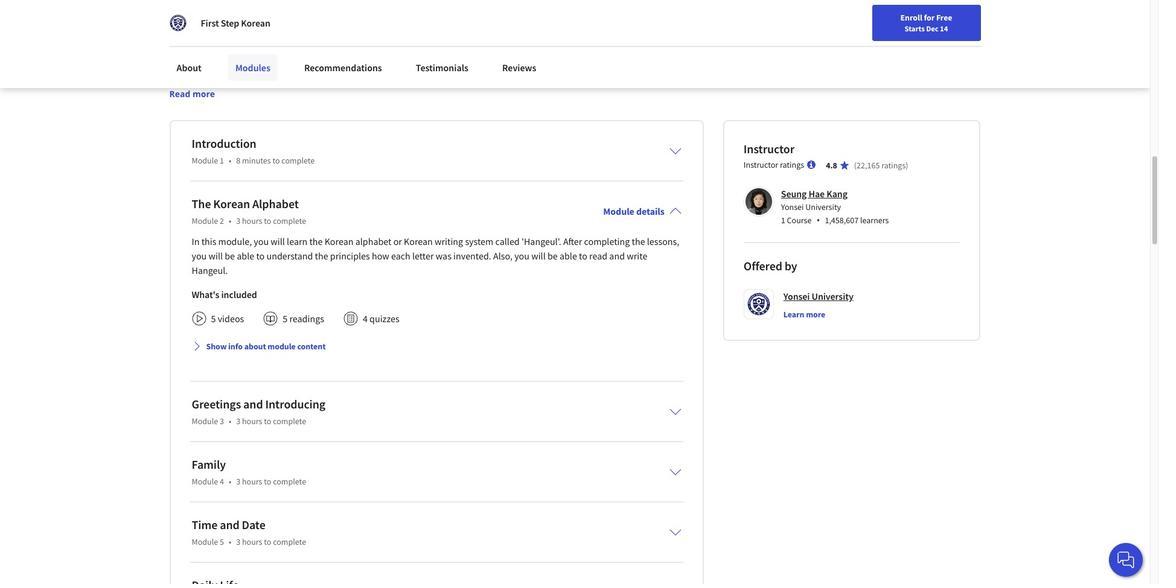 Task type: locate. For each thing, give the bounding box(es) containing it.
about link
[[169, 54, 209, 81]]

1 horizontal spatial in
[[481, 54, 489, 65]]

5 inside "time and date module 5 • 3 hours to complete"
[[220, 537, 224, 548]]

0 vertical spatial more
[[193, 88, 215, 100]]

0 vertical spatial in
[[319, 4, 333, 26]]

write
[[627, 250, 648, 262]]

4 down family
[[220, 477, 224, 487]]

0 vertical spatial university
[[806, 202, 842, 212]]

and up life,
[[516, 41, 531, 52]]

instructor for instructor
[[744, 141, 795, 156]]

to up date
[[264, 477, 271, 487]]

able
[[237, 250, 254, 262], [560, 250, 577, 262]]

1 vertical spatial 1
[[782, 215, 786, 226]]

module
[[192, 155, 218, 166], [604, 205, 635, 217], [192, 216, 218, 226], [192, 416, 218, 427], [192, 477, 218, 487], [192, 537, 218, 548]]

videos
[[218, 313, 244, 325]]

instructor up seung hae kang image
[[744, 159, 779, 170]]

minutes
[[242, 155, 271, 166]]

to inside greetings and introducing module 3 • 3 hours to complete
[[264, 416, 271, 427]]

1 horizontal spatial your
[[833, 14, 849, 25]]

alphabet
[[356, 235, 392, 248]]

principles
[[330, 250, 370, 262]]

2 horizontal spatial you
[[515, 250, 530, 262]]

korean up speaking.
[[276, 41, 304, 52]]

1 horizontal spatial about
[[281, 66, 305, 78]]

hours inside "time and date module 5 • 3 hours to complete"
[[242, 537, 262, 548]]

and left the so
[[412, 66, 427, 78]]

show info about module content
[[206, 341, 326, 352]]

read more button
[[169, 87, 215, 100]]

in up lesson
[[481, 54, 489, 65]]

and right greetings
[[244, 397, 263, 412]]

in up language
[[319, 4, 333, 26]]

1 horizontal spatial covers
[[533, 41, 559, 52]]

kang
[[827, 188, 848, 200]]

to right minutes
[[273, 155, 280, 166]]

to left read
[[579, 250, 588, 262]]

you down in
[[192, 250, 207, 262]]

complete inside the korean alphabet module 2 • 3 hours to complete
[[273, 216, 306, 226]]

each
[[455, 66, 474, 78]]

hours inside the korean alphabet module 2 • 3 hours to complete
[[242, 216, 262, 226]]

complete inside "time and date module 5 • 3 hours to complete"
[[273, 537, 306, 548]]

greetings
[[192, 397, 241, 412]]

hours for date
[[242, 537, 262, 548]]

yonsei university link
[[784, 289, 854, 304]]

learners
[[861, 215, 890, 226]]

will down 'hangeul'.
[[532, 250, 546, 262]]

by
[[785, 258, 798, 274]]

• inside family module 4 • 3 hours to complete
[[229, 477, 232, 487]]

korean up 'level'
[[241, 17, 271, 29]]

more right read
[[193, 88, 215, 100]]

module inside the korean alphabet module 2 • 3 hours to complete
[[192, 216, 218, 226]]

covers down everyday
[[504, 66, 529, 78]]

covers up such
[[533, 41, 559, 52]]

korean up letter
[[404, 235, 433, 248]]

4 hours from the top
[[242, 537, 262, 548]]

1 horizontal spatial able
[[560, 250, 577, 262]]

reviews link
[[495, 54, 544, 81]]

modules link
[[228, 54, 278, 81]]

0 horizontal spatial this
[[202, 235, 217, 248]]

english
[[919, 14, 949, 26]]

readings
[[290, 313, 324, 325]]

the left main
[[293, 54, 308, 65]]

with
[[466, 41, 483, 52]]

level
[[256, 41, 274, 52]]

course,
[[345, 41, 373, 52]]

module down family
[[192, 477, 218, 487]]

korean up principles
[[325, 235, 354, 248]]

• inside greetings and introducing module 3 • 3 hours to complete
[[229, 416, 232, 427]]

1 horizontal spatial the
[[293, 54, 308, 65]]

0 vertical spatial quizzes
[[258, 79, 287, 90]]

0 vertical spatial about
[[281, 66, 305, 78]]

None search field
[[172, 8, 462, 32]]

0 horizontal spatial the
[[192, 196, 211, 211]]

module down "time" in the bottom left of the page
[[192, 537, 218, 548]]

yonsei down seung
[[782, 202, 804, 212]]

learn
[[784, 309, 805, 320]]

daily
[[377, 66, 396, 78]]

to inside introduction module 1 • 8 minutes to complete
[[273, 155, 280, 166]]

family
[[192, 457, 226, 472]]

lessons,
[[648, 235, 680, 248]]

instructor
[[744, 141, 795, 156], [744, 159, 779, 170]]

about down speaking.
[[281, 66, 305, 78]]

university down hae
[[806, 202, 842, 212]]

will up hangeul.
[[209, 250, 223, 262]]

and down completing
[[610, 250, 625, 262]]

0 horizontal spatial will
[[209, 250, 223, 262]]

enroll
[[901, 12, 923, 23]]

ratings right 22,165
[[882, 160, 906, 171]]

module inside introduction module 1 • 8 minutes to complete
[[192, 155, 218, 166]]

your
[[833, 14, 849, 25], [307, 66, 325, 78]]

testimonials
[[416, 62, 469, 74]]

testimonials link
[[409, 54, 476, 81]]

1,458,607
[[826, 215, 859, 226]]

hangeul.
[[192, 264, 228, 277]]

0 horizontal spatial about
[[244, 341, 266, 352]]

4
[[485, 41, 490, 52], [561, 41, 566, 52], [363, 313, 368, 325], [220, 477, 224, 487]]

1 horizontal spatial this
[[336, 4, 363, 26]]

hours inside greetings and introducing module 3 • 3 hours to complete
[[242, 416, 262, 427]]

read
[[590, 250, 608, 262]]

1 horizontal spatial more
[[807, 309, 826, 320]]

module down the introduction at the top left
[[192, 155, 218, 166]]

this up course,
[[336, 4, 363, 26]]

instructor up instructor ratings
[[744, 141, 795, 156]]

0 vertical spatial your
[[833, 14, 849, 25]]

0 horizontal spatial covers
[[504, 66, 529, 78]]

after
[[564, 235, 583, 248]]

3 for greetings
[[236, 416, 241, 427]]

0 vertical spatial the
[[293, 54, 308, 65]]

• inside introduction module 1 • 8 minutes to complete
[[229, 155, 232, 166]]

1 horizontal spatial you
[[254, 235, 269, 248]]

greetings,
[[576, 54, 615, 65]]

grammar,
[[217, 79, 255, 90]]

be down 'hangeul'.
[[548, 250, 558, 262]]

of
[[417, 41, 425, 52]]

to down introducing
[[264, 416, 271, 427]]

0 horizontal spatial quizzes
[[258, 79, 287, 90]]

the korean alphabet module 2 • 3 hours to complete
[[192, 196, 306, 226]]

university up the learn more
[[812, 290, 854, 303]]

your right find
[[833, 14, 849, 25]]

be
[[225, 250, 235, 262], [548, 250, 558, 262]]

•
[[229, 155, 232, 166], [817, 214, 821, 227], [229, 216, 232, 226], [229, 416, 232, 427], [229, 477, 232, 487], [229, 537, 232, 548]]

to down date
[[264, 537, 271, 548]]

1 vertical spatial about
[[244, 341, 266, 352]]

hours up family module 4 • 3 hours to complete
[[242, 416, 262, 427]]

to inside "time and date module 5 • 3 hours to complete"
[[264, 537, 271, 548]]

to
[[273, 155, 280, 166], [264, 216, 271, 226], [256, 250, 265, 262], [579, 250, 588, 262], [264, 416, 271, 427], [264, 477, 271, 487], [264, 537, 271, 548]]

writing,
[[169, 54, 199, 65]]

university
[[806, 202, 842, 212], [812, 290, 854, 303]]

about right info
[[244, 341, 266, 352]]

3 inside "time and date module 5 • 3 hours to complete"
[[236, 537, 241, 548]]

3
[[236, 216, 241, 226], [220, 416, 224, 427], [236, 416, 241, 427], [236, 477, 241, 487], [236, 537, 241, 548]]

yonsei
[[782, 202, 804, 212], [784, 290, 810, 303]]

will
[[271, 235, 285, 248], [209, 250, 223, 262], [532, 250, 546, 262]]

complete inside greetings and introducing module 3 • 3 hours to complete
[[273, 416, 306, 427]]

4 up the as
[[561, 41, 566, 52]]

1 vertical spatial more
[[807, 309, 826, 320]]

0 horizontal spatial able
[[237, 250, 254, 262]]

0 vertical spatial yonsei
[[782, 202, 804, 212]]

able down after at the top of page
[[560, 250, 577, 262]]

yonsei up learn
[[784, 290, 810, 303]]

and left a
[[353, 66, 368, 78]]

basic
[[388, 54, 409, 65]]

3 hours from the top
[[242, 477, 262, 487]]

module,
[[218, 235, 252, 248]]

to down alphabet
[[264, 216, 271, 226]]

3 inside the korean alphabet module 2 • 3 hours to complete
[[236, 216, 241, 226]]

learn
[[287, 235, 308, 248]]

hours for introducing
[[242, 416, 262, 427]]

language
[[307, 41, 342, 52]]

korean up 2
[[213, 196, 250, 211]]

hours up module,
[[242, 216, 262, 226]]

family
[[327, 66, 351, 78]]

the up write
[[632, 235, 646, 248]]

2 instructor from the top
[[744, 159, 779, 170]]

1 left 8
[[220, 155, 224, 166]]

seung hae kang link
[[782, 188, 848, 200]]

quizzes inside this is an elementary-level korean language course, consisting of 5 lessons with 4 units, and covers 4 skills: reading, writing, listening and speaking. the main topics include basic expressions used in everyday life, such as greetings, introducing yourself, talking about your family and a daily life and so on. each lesson covers dialogues, pronunciation, vocabulary, grammar, quizzes and role-plays. read more
[[258, 79, 287, 90]]

0 horizontal spatial more
[[193, 88, 215, 100]]

1 vertical spatial quizzes
[[370, 313, 400, 325]]

your up role-
[[307, 66, 325, 78]]

0 horizontal spatial your
[[307, 66, 325, 78]]

instructor ratings
[[744, 159, 805, 170]]

a
[[370, 66, 375, 78]]

module details
[[604, 205, 665, 217]]

2 able from the left
[[560, 250, 577, 262]]

0 horizontal spatial in
[[319, 4, 333, 26]]

this right in
[[202, 235, 217, 248]]

3 for the
[[236, 216, 241, 226]]

starts
[[905, 24, 925, 33]]

1 hours from the top
[[242, 216, 262, 226]]

new
[[851, 14, 866, 25]]

module down greetings
[[192, 416, 218, 427]]

0 vertical spatial instructor
[[744, 141, 795, 156]]

5 inside this is an elementary-level korean language course, consisting of 5 lessons with 4 units, and covers 4 skills: reading, writing, listening and speaking. the main topics include basic expressions used in everyday life, such as greetings, introducing yourself, talking about your family and a daily life and so on. each lesson covers dialogues, pronunciation, vocabulary, grammar, quizzes and role-plays. read more
[[427, 41, 432, 52]]

module left 2
[[192, 216, 218, 226]]

hours down date
[[242, 537, 262, 548]]

instructor for instructor ratings
[[744, 159, 779, 170]]

find your new career
[[816, 14, 891, 25]]

complete
[[282, 155, 315, 166], [273, 216, 306, 226], [273, 416, 306, 427], [273, 477, 306, 487], [273, 537, 306, 548]]

about inside this is an elementary-level korean language course, consisting of 5 lessons with 4 units, and covers 4 skills: reading, writing, listening and speaking. the main topics include basic expressions used in everyday life, such as greetings, introducing yourself, talking about your family and a daily life and so on. each lesson covers dialogues, pronunciation, vocabulary, grammar, quizzes and role-plays. read more
[[281, 66, 305, 78]]

1 be from the left
[[225, 250, 235, 262]]

be down module,
[[225, 250, 235, 262]]

able down module,
[[237, 250, 254, 262]]

2 be from the left
[[548, 250, 558, 262]]

english button
[[897, 0, 970, 39]]

1 horizontal spatial be
[[548, 250, 558, 262]]

1 vertical spatial the
[[192, 196, 211, 211]]

1 vertical spatial this
[[202, 235, 217, 248]]

will up understand
[[271, 235, 285, 248]]

1 vertical spatial covers
[[504, 66, 529, 78]]

plays.
[[325, 79, 347, 90]]

introducing
[[169, 66, 215, 78]]

1 vertical spatial instructor
[[744, 159, 779, 170]]

the inside the korean alphabet module 2 • 3 hours to complete
[[192, 196, 211, 211]]

dec
[[927, 24, 939, 33]]

the
[[310, 235, 323, 248], [632, 235, 646, 248], [315, 250, 328, 262]]

1 instructor from the top
[[744, 141, 795, 156]]

1 vertical spatial in
[[481, 54, 489, 65]]

such
[[545, 54, 563, 65]]

time and date module 5 • 3 hours to complete
[[192, 518, 306, 548]]

hours inside family module 4 • 3 hours to complete
[[242, 477, 262, 487]]

14
[[941, 24, 949, 33]]

2 hours from the top
[[242, 416, 262, 427]]

5 videos
[[211, 313, 244, 325]]

1 vertical spatial your
[[307, 66, 325, 78]]

korean inside this is an elementary-level korean language course, consisting of 5 lessons with 4 units, and covers 4 skills: reading, writing, listening and speaking. the main topics include basic expressions used in everyday life, such as greetings, introducing yourself, talking about your family and a daily life and so on. each lesson covers dialogues, pronunciation, vocabulary, grammar, quizzes and role-plays. read more
[[276, 41, 304, 52]]

and left date
[[220, 518, 240, 533]]

• inside "time and date module 5 • 3 hours to complete"
[[229, 537, 232, 548]]

ratings up seung
[[781, 159, 805, 170]]

1 horizontal spatial 1
[[782, 215, 786, 226]]

the
[[293, 54, 308, 65], [192, 196, 211, 211]]

hours up date
[[242, 477, 262, 487]]

• inside seung hae kang yonsei university 1 course • 1,458,607 learners
[[817, 214, 821, 227]]

you right module,
[[254, 235, 269, 248]]

0 horizontal spatial 1
[[220, 155, 224, 166]]

module inside greetings and introducing module 3 • 3 hours to complete
[[192, 416, 218, 427]]

the up in
[[192, 196, 211, 211]]

0 horizontal spatial be
[[225, 250, 235, 262]]

your inside this is an elementary-level korean language course, consisting of 5 lessons with 4 units, and covers 4 skills: reading, writing, listening and speaking. the main topics include basic expressions used in everyday life, such as greetings, introducing yourself, talking about your family and a daily life and so on. each lesson covers dialogues, pronunciation, vocabulary, grammar, quizzes and role-plays. read more
[[307, 66, 325, 78]]

2 horizontal spatial will
[[532, 250, 546, 262]]

content
[[298, 341, 326, 352]]

more down yonsei university link
[[807, 309, 826, 320]]

you right also,
[[515, 250, 530, 262]]

0 vertical spatial 1
[[220, 155, 224, 166]]

1 left the course
[[782, 215, 786, 226]]



Task type: describe. For each thing, give the bounding box(es) containing it.
life
[[398, 66, 410, 78]]

seung hae kang yonsei university 1 course • 1,458,607 learners
[[782, 188, 890, 227]]

chat with us image
[[1117, 551, 1136, 570]]

learn more
[[784, 309, 826, 320]]

learn more button
[[784, 309, 826, 321]]

and inside greetings and introducing module 3 • 3 hours to complete
[[244, 397, 263, 412]]

reading,
[[591, 41, 623, 52]]

also,
[[494, 250, 513, 262]]

what's
[[192, 289, 220, 301]]

complete inside introduction module 1 • 8 minutes to complete
[[282, 155, 315, 166]]

free
[[937, 12, 953, 23]]

complete for alphabet
[[273, 216, 306, 226]]

recommendations
[[304, 62, 382, 74]]

reviews
[[503, 62, 537, 74]]

1 able from the left
[[237, 250, 254, 262]]

module left details in the right of the page
[[604, 205, 635, 217]]

elementary-
[[208, 41, 256, 52]]

vocabulary,
[[169, 79, 215, 90]]

pronunciation,
[[574, 66, 631, 78]]

8
[[236, 155, 241, 166]]

life,
[[529, 54, 543, 65]]

module
[[268, 341, 296, 352]]

1 horizontal spatial will
[[271, 235, 285, 248]]

show info about module content button
[[187, 336, 331, 357]]

and inside "time and date module 5 • 3 hours to complete"
[[220, 518, 240, 533]]

university inside seung hae kang yonsei university 1 course • 1,458,607 learners
[[806, 202, 842, 212]]

6
[[241, 4, 250, 26]]

show
[[206, 341, 227, 352]]

yonsei university image
[[169, 14, 186, 31]]

your inside 'link'
[[833, 14, 849, 25]]

1 inside seung hae kang yonsei university 1 course • 1,458,607 learners
[[782, 215, 786, 226]]

offered by
[[744, 258, 798, 274]]

0 vertical spatial covers
[[533, 41, 559, 52]]

yonsei university
[[784, 290, 854, 303]]

hae
[[809, 188, 825, 200]]

• inside the korean alphabet module 2 • 3 hours to complete
[[229, 216, 232, 226]]

complete for date
[[273, 537, 306, 548]]

enroll for free starts dec 14
[[901, 12, 953, 33]]

an
[[196, 41, 206, 52]]

1 vertical spatial yonsei
[[784, 290, 810, 303]]

introduction
[[192, 136, 257, 151]]

seung
[[782, 188, 807, 200]]

this
[[169, 41, 186, 52]]

1 vertical spatial university
[[812, 290, 854, 303]]

main
[[310, 54, 330, 65]]

to left understand
[[256, 250, 265, 262]]

on.
[[441, 66, 453, 78]]

so
[[429, 66, 438, 78]]

expressions
[[411, 54, 458, 65]]

the left principles
[[315, 250, 328, 262]]

course
[[366, 4, 414, 26]]

1 inside introduction module 1 • 8 minutes to complete
[[220, 155, 224, 166]]

details
[[637, 205, 665, 217]]

find your new career link
[[810, 12, 897, 27]]

this is an elementary-level korean language course, consisting of 5 lessons with 4 units, and covers 4 skills: reading, writing, listening and speaking. the main topics include basic expressions used in everyday life, such as greetings, introducing yourself, talking about your family and a daily life and so on. each lesson covers dialogues, pronunciation, vocabulary, grammar, quizzes and role-plays. read more
[[169, 41, 634, 100]]

called
[[496, 235, 520, 248]]

3 for time
[[236, 537, 241, 548]]

was
[[436, 250, 452, 262]]

letter
[[413, 250, 434, 262]]

invented.
[[454, 250, 492, 262]]

seung hae kang image
[[746, 188, 773, 215]]

introduction module 1 • 8 minutes to complete
[[192, 136, 315, 166]]

)
[[906, 160, 909, 171]]

included
[[221, 289, 257, 301]]

is
[[188, 41, 194, 52]]

more inside button
[[807, 309, 826, 320]]

hours for alphabet
[[242, 216, 262, 226]]

speaking.
[[254, 54, 291, 65]]

for
[[925, 12, 935, 23]]

as
[[565, 54, 574, 65]]

4 inside family module 4 • 3 hours to complete
[[220, 477, 224, 487]]

recommendations link
[[297, 54, 390, 81]]

this inside "in this module, you will learn the korean alphabet or korean writing system called 'hangeul'. after completing the lessons, you will be able to understand the principles how each letter was invented. also, you will be able to read and write hangeul."
[[202, 235, 217, 248]]

consisting
[[375, 41, 415, 52]]

role-
[[306, 79, 325, 90]]

4 right with
[[485, 41, 490, 52]]

5 readings
[[283, 313, 324, 325]]

1 horizontal spatial ratings
[[882, 160, 906, 171]]

4.8
[[827, 160, 838, 171]]

in inside this is an elementary-level korean language course, consisting of 5 lessons with 4 units, and covers 4 skills: reading, writing, listening and speaking. the main topics include basic expressions used in everyday life, such as greetings, introducing yourself, talking about your family and a daily life and so on. each lesson covers dialogues, pronunciation, vocabulary, grammar, quizzes and role-plays. read more
[[481, 54, 489, 65]]

modules
[[253, 4, 316, 26]]

writing
[[435, 235, 463, 248]]

the right 'learn'
[[310, 235, 323, 248]]

lessons
[[434, 41, 464, 52]]

'hangeul'.
[[522, 235, 562, 248]]

more inside this is an elementary-level korean language course, consisting of 5 lessons with 4 units, and covers 4 skills: reading, writing, listening and speaking. the main topics include basic expressions used in everyday life, such as greetings, introducing yourself, talking about your family and a daily life and so on. each lesson covers dialogues, pronunciation, vocabulary, grammar, quizzes and role-plays. read more
[[193, 88, 215, 100]]

complete for introducing
[[273, 416, 306, 427]]

about inside dropdown button
[[244, 341, 266, 352]]

first
[[201, 17, 219, 29]]

read
[[169, 88, 191, 100]]

0 horizontal spatial ratings
[[781, 159, 805, 170]]

complete inside family module 4 • 3 hours to complete
[[273, 477, 306, 487]]

listening
[[201, 54, 234, 65]]

to inside family module 4 • 3 hours to complete
[[264, 477, 271, 487]]

talking
[[253, 66, 279, 78]]

time
[[192, 518, 218, 533]]

units,
[[492, 41, 514, 52]]

topics
[[332, 54, 355, 65]]

first step korean
[[201, 17, 271, 29]]

4 right readings
[[363, 313, 368, 325]]

yonsei inside seung hae kang yonsei university 1 course • 1,458,607 learners
[[782, 202, 804, 212]]

and up yourself,
[[236, 54, 251, 65]]

3 inside family module 4 • 3 hours to complete
[[236, 477, 241, 487]]

what's included
[[192, 289, 257, 301]]

and inside "in this module, you will learn the korean alphabet or korean writing system called 'hangeul'. after completing the lessons, you will be able to understand the principles how each letter was invented. also, you will be able to read and write hangeul."
[[610, 250, 625, 262]]

0 horizontal spatial you
[[192, 250, 207, 262]]

the inside this is an elementary-level korean language course, consisting of 5 lessons with 4 units, and covers 4 skills: reading, writing, listening and speaking. the main topics include basic expressions used in everyday life, such as greetings, introducing yourself, talking about your family and a daily life and so on. each lesson covers dialogues, pronunciation, vocabulary, grammar, quizzes and role-plays. read more
[[293, 54, 308, 65]]

module inside "time and date module 5 • 3 hours to complete"
[[192, 537, 218, 548]]

career
[[868, 14, 891, 25]]

find
[[816, 14, 831, 25]]

to inside the korean alphabet module 2 • 3 hours to complete
[[264, 216, 271, 226]]

( 22,165 ratings )
[[855, 160, 909, 171]]

completing
[[585, 235, 630, 248]]

and left role-
[[289, 79, 304, 90]]

each
[[391, 250, 411, 262]]

module inside family module 4 • 3 hours to complete
[[192, 477, 218, 487]]

1 horizontal spatial quizzes
[[370, 313, 400, 325]]

everyday
[[491, 54, 527, 65]]

or
[[394, 235, 402, 248]]

how
[[372, 250, 390, 262]]

korean inside the korean alphabet module 2 • 3 hours to complete
[[213, 196, 250, 211]]

0 vertical spatial this
[[336, 4, 363, 26]]

lesson
[[476, 66, 501, 78]]

in
[[192, 235, 200, 248]]



Task type: vqa. For each thing, say whether or not it's contained in the screenshot.
Read
yes



